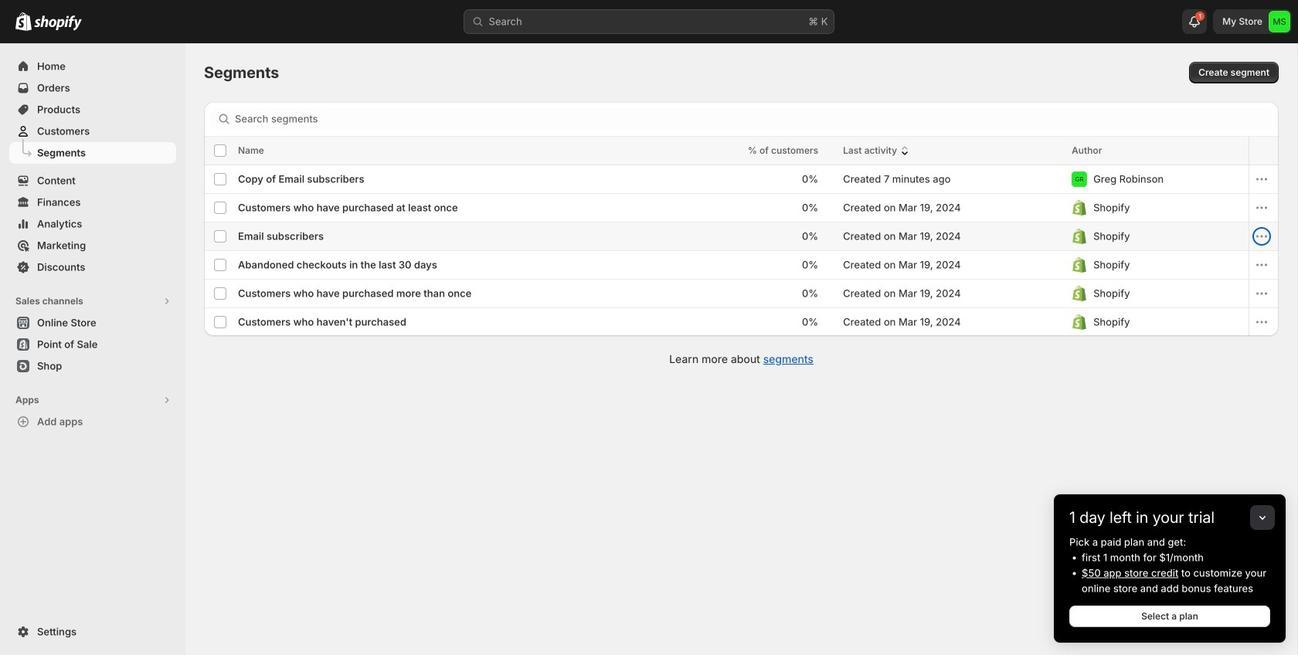 Task type: describe. For each thing, give the bounding box(es) containing it.
1 horizontal spatial shopify image
[[34, 15, 82, 31]]

greg robinson image
[[1072, 172, 1087, 187]]



Task type: locate. For each thing, give the bounding box(es) containing it.
0 horizontal spatial shopify image
[[15, 12, 32, 31]]

shopify image
[[15, 12, 32, 31], [34, 15, 82, 31]]

my store image
[[1269, 11, 1290, 32]]

Search segments text field
[[235, 108, 1273, 130]]



Task type: vqa. For each thing, say whether or not it's contained in the screenshot.
the Shopify image
yes



